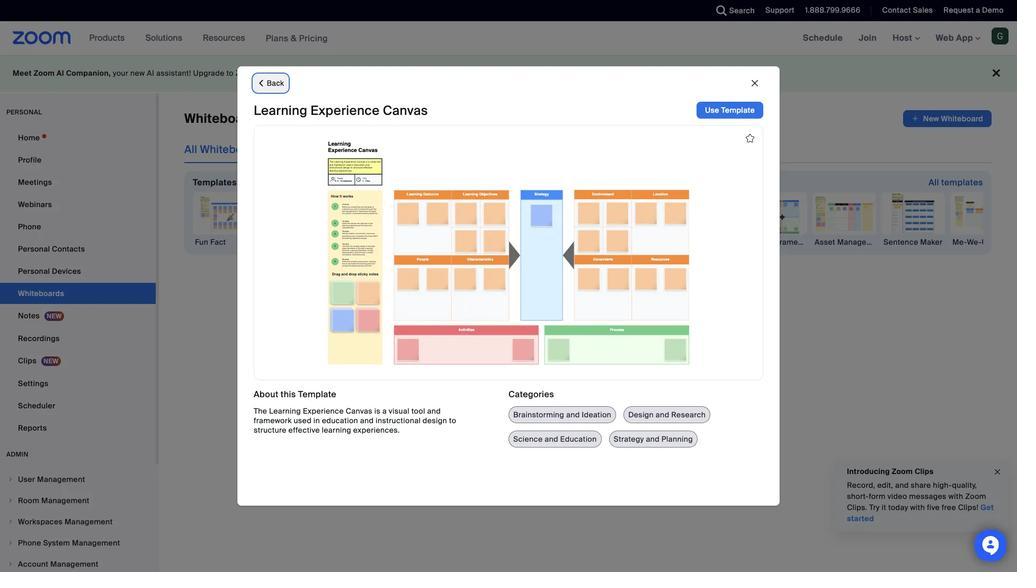 Task type: vqa. For each thing, say whether or not it's contained in the screenshot.
Request a Demo link
yes



Task type: describe. For each thing, give the bounding box(es) containing it.
contact sales link up meetings navigation
[[883, 5, 934, 15]]

the
[[254, 406, 267, 416]]

personal menu menu
[[0, 127, 156, 440]]

notes
[[18, 311, 40, 321]]

tell
[[577, 237, 589, 247]]

design
[[629, 410, 654, 420]]

weekly for weekly schedule
[[471, 237, 496, 247]]

product information navigation
[[81, 21, 336, 56]]

meet zoom ai companion, your new ai assistant! upgrade to zoom one pro and get access to ai companion at no additional cost. upgrade today
[[13, 68, 542, 78]]

template detail image
[[254, 125, 764, 381]]

webinars link
[[0, 194, 156, 215]]

meetings link
[[0, 172, 156, 193]]

contact sales
[[883, 5, 934, 15]]

design
[[423, 416, 447, 425]]

it
[[882, 503, 887, 513]]

science and education
[[514, 434, 597, 444]]

cynefin
[[746, 237, 774, 247]]

weekly schedule element
[[469, 237, 532, 248]]

messages
[[910, 492, 947, 501]]

digital marketing canvas
[[333, 237, 423, 247]]

zoom logo image
[[13, 31, 71, 45]]

contacts
[[52, 244, 85, 254]]

fact
[[210, 237, 226, 247]]

maker
[[921, 237, 943, 247]]

personal contacts link
[[0, 239, 156, 260]]

we-
[[967, 237, 982, 247]]

phone
[[18, 222, 41, 232]]

in
[[314, 416, 320, 425]]

admin menu menu
[[0, 470, 156, 572]]

back button
[[254, 75, 288, 92]]

personal
[[6, 108, 42, 117]]

1 vertical spatial learning experience canvas
[[264, 237, 367, 247]]

add to starred image
[[746, 134, 755, 143]]

assistant!
[[156, 68, 191, 78]]

notes link
[[0, 305, 156, 327]]

marketing
[[358, 237, 394, 247]]

all whiteboards
[[184, 143, 265, 156]]

clips inside personal menu menu
[[18, 356, 37, 366]]

plans
[[266, 33, 289, 44]]

meet
[[13, 68, 32, 78]]

effective
[[289, 425, 320, 435]]

banner containing schedule
[[0, 21, 1018, 56]]

1.888.799.9666
[[806, 5, 861, 15]]

retros
[[994, 237, 1018, 247]]

education
[[322, 416, 358, 425]]

ideation
[[582, 410, 612, 420]]

weekly for weekly planner
[[608, 237, 634, 247]]

support
[[766, 5, 795, 15]]

back
[[267, 79, 284, 87]]

1 ai from the left
[[57, 68, 64, 78]]

and left is
[[360, 416, 374, 425]]

1 vertical spatial with
[[949, 492, 964, 501]]

form
[[869, 492, 886, 501]]

to right time
[[561, 338, 568, 347]]

record,
[[847, 481, 876, 490]]

recordings link
[[0, 328, 156, 349]]

admin
[[6, 451, 28, 459]]

experience inside the learning experience canvas is a visual tool and framework used in education and instructional design to structure effective learning experiences.
[[303, 406, 344, 416]]

cynefin framework
[[746, 237, 815, 247]]

demo
[[983, 5, 1004, 15]]

zoom left one
[[236, 68, 257, 78]]

learning
[[322, 425, 351, 435]]

my whiteboards
[[327, 143, 410, 156]]

me-we-us retros
[[953, 237, 1018, 247]]

clips!
[[959, 503, 979, 513]]

brainstorming and ideation
[[514, 410, 612, 420]]

show and tell with a twist
[[540, 237, 633, 247]]

science
[[514, 434, 543, 444]]

about this template
[[254, 389, 337, 400]]

close image
[[994, 466, 1002, 478]]

today inside meet zoom ai companion, footer
[[521, 68, 542, 78]]

is
[[375, 406, 381, 416]]

clips.
[[847, 503, 868, 513]]

asset management
[[815, 237, 885, 247]]

canvas inside the learning experience canvas is a visual tool and framework used in education and instructional design to structure effective learning experiences.
[[346, 406, 373, 416]]

management
[[838, 237, 885, 247]]

additional
[[430, 68, 466, 78]]

0 vertical spatial learning
[[254, 102, 308, 118]]

short-
[[847, 492, 869, 501]]

meetings navigation
[[795, 21, 1018, 56]]

it's
[[531, 338, 541, 347]]

pricing
[[299, 33, 328, 44]]

profile link
[[0, 149, 156, 171]]

tabs of all whiteboard page tab list
[[184, 136, 648, 163]]

with inside button
[[591, 237, 606, 247]]

strategy
[[614, 434, 644, 444]]

to right access
[[347, 68, 355, 78]]

show and tell with a twist button
[[537, 192, 633, 248]]

a left demo
[[976, 5, 981, 15]]

introducing
[[847, 467, 890, 476]]

pro
[[276, 68, 288, 78]]

your
[[113, 68, 128, 78]]

about
[[254, 389, 279, 400]]

phone link
[[0, 216, 156, 237]]

whiteboards for my
[[345, 143, 410, 156]]

weekly planner button
[[606, 192, 670, 248]]

laboratory report
[[677, 237, 743, 247]]

share
[[911, 481, 932, 490]]

home
[[18, 133, 40, 143]]

create and collaborate
[[517, 312, 660, 328]]

settings link
[[0, 373, 156, 394]]

1.888.799.9666 button up the join
[[798, 0, 864, 21]]

contact sales link up the join
[[875, 0, 936, 21]]

and right "tool" on the bottom of page
[[427, 406, 441, 416]]

it's time to make a masterpiece.
[[531, 338, 646, 347]]

use template button
[[697, 102, 764, 119]]

and right science at the bottom
[[545, 434, 559, 444]]

show and tell with a twist element
[[537, 237, 633, 248]]

and inside record, edit, and share high-quality, short-form video messages with zoom clips. try it today with five free clips!
[[896, 481, 909, 490]]

five
[[927, 503, 940, 513]]

and right the strategy
[[646, 434, 660, 444]]

2 upgrade from the left
[[487, 68, 519, 78]]

categories
[[509, 389, 554, 400]]

templates
[[193, 177, 237, 188]]

create
[[517, 312, 559, 328]]

scheduler link
[[0, 395, 156, 417]]

contact
[[883, 5, 911, 15]]

framework
[[776, 237, 815, 247]]



Task type: locate. For each thing, give the bounding box(es) containing it.
clips
[[18, 356, 37, 366], [915, 467, 934, 476]]

0 horizontal spatial schedule
[[498, 237, 532, 247]]

visual
[[389, 406, 410, 416]]

all templates
[[929, 177, 984, 188]]

asset management element
[[813, 237, 885, 248]]

and
[[290, 68, 304, 78], [561, 237, 575, 247], [562, 312, 586, 328], [427, 406, 441, 416], [567, 410, 580, 420], [656, 410, 670, 420], [360, 416, 374, 425], [545, 434, 559, 444], [646, 434, 660, 444], [896, 481, 909, 490]]

masterpiece.
[[598, 338, 646, 347]]

and up "make"
[[562, 312, 586, 328]]

schedule down 1.888.799.9666
[[803, 32, 843, 43]]

started
[[847, 514, 875, 524]]

use template
[[705, 105, 755, 115]]

0 vertical spatial learning experience canvas
[[254, 102, 428, 118]]

edit,
[[878, 481, 894, 490]]

personal devices link
[[0, 261, 156, 282]]

all up templates at the top of page
[[184, 143, 197, 156]]

0 horizontal spatial all
[[184, 143, 197, 156]]

planning
[[662, 434, 693, 444]]

fun fact element
[[193, 237, 257, 248]]

digital marketing canvas button
[[331, 192, 423, 248]]

instructional
[[376, 416, 421, 425]]

used
[[294, 416, 312, 425]]

0 horizontal spatial with
[[591, 237, 606, 247]]

whiteboards for all
[[200, 143, 265, 156]]

template
[[722, 105, 755, 115], [298, 389, 337, 400]]

and inside button
[[561, 237, 575, 247]]

settings
[[18, 379, 49, 388]]

1 vertical spatial experience
[[298, 237, 339, 247]]

banner
[[0, 21, 1018, 56]]

all inside tab list
[[184, 143, 197, 156]]

zoom right meet
[[34, 68, 55, 78]]

ai right new
[[147, 68, 154, 78]]

a left the twist
[[608, 237, 612, 247]]

laboratory
[[677, 237, 716, 247]]

and right design
[[656, 410, 670, 420]]

design and research
[[629, 410, 706, 420]]

planner
[[636, 237, 664, 247]]

clips up 'settings'
[[18, 356, 37, 366]]

all for all whiteboards
[[184, 143, 197, 156]]

weekly planner
[[608, 237, 664, 247]]

personal down personal contacts
[[18, 267, 50, 276]]

a inside the learning experience canvas is a visual tool and framework used in education and instructional design to structure effective learning experiences.
[[383, 406, 387, 416]]

with right tell
[[591, 237, 606, 247]]

schedule inside meetings navigation
[[803, 32, 843, 43]]

support link
[[758, 0, 798, 21], [766, 5, 795, 15]]

zoom up clips!
[[966, 492, 987, 501]]

uml class diagram element
[[400, 237, 473, 248]]

1 vertical spatial learning
[[264, 237, 296, 247]]

weekly inside button
[[471, 237, 496, 247]]

record, edit, and share high-quality, short-form video messages with zoom clips. try it today with five free clips!
[[847, 481, 987, 513]]

1 horizontal spatial today
[[889, 503, 909, 513]]

whiteboards
[[184, 110, 263, 127], [200, 143, 265, 156], [345, 143, 410, 156]]

to left one
[[227, 68, 234, 78]]

all inside button
[[929, 177, 940, 188]]

cost.
[[468, 68, 485, 78]]

high-
[[934, 481, 953, 490]]

1 horizontal spatial schedule
[[803, 32, 843, 43]]

brainstorming
[[514, 410, 565, 420]]

0 vertical spatial personal
[[18, 244, 50, 254]]

me-
[[953, 237, 968, 247]]

learning
[[254, 102, 308, 118], [264, 237, 296, 247], [269, 406, 301, 416]]

upgrade down product information navigation
[[193, 68, 225, 78]]

weekly planner element
[[606, 237, 670, 248]]

2 horizontal spatial with
[[949, 492, 964, 501]]

1 vertical spatial today
[[889, 503, 909, 513]]

to inside the learning experience canvas is a visual tool and framework used in education and instructional design to structure effective learning experiences.
[[449, 416, 457, 425]]

&
[[291, 33, 297, 44]]

and left get
[[290, 68, 304, 78]]

1.888.799.9666 button
[[798, 0, 864, 21], [806, 5, 861, 15]]

with
[[591, 237, 606, 247], [949, 492, 964, 501], [911, 503, 925, 513]]

template inside button
[[722, 105, 755, 115]]

personal down phone at the left top of the page
[[18, 244, 50, 254]]

personal for personal devices
[[18, 267, 50, 276]]

0 vertical spatial schedule
[[803, 32, 843, 43]]

with up free
[[949, 492, 964, 501]]

asset
[[815, 237, 836, 247]]

meet zoom ai companion, footer
[[0, 55, 1018, 92]]

no
[[419, 68, 428, 78]]

whiteboards right "my"
[[345, 143, 410, 156]]

1 vertical spatial schedule
[[498, 237, 532, 247]]

sentence maker button
[[882, 192, 946, 248]]

weekly inside button
[[608, 237, 634, 247]]

learning experience canvas button
[[264, 237, 367, 247]]

meetings
[[18, 178, 52, 187]]

profile
[[18, 155, 42, 165]]

1 horizontal spatial with
[[911, 503, 925, 513]]

ai
[[57, 68, 64, 78], [147, 68, 154, 78], [356, 68, 364, 78]]

0 horizontal spatial ai
[[57, 68, 64, 78]]

a inside button
[[608, 237, 612, 247]]

all templates button
[[929, 174, 984, 191]]

0 horizontal spatial today
[[521, 68, 542, 78]]

2 vertical spatial with
[[911, 503, 925, 513]]

asset management button
[[813, 192, 885, 248]]

schedule inside button
[[498, 237, 532, 247]]

uml class diagram button
[[400, 192, 473, 248]]

laboratory report button
[[675, 192, 743, 248]]

personal contacts
[[18, 244, 85, 254]]

1 horizontal spatial ai
[[147, 68, 154, 78]]

personal devices
[[18, 267, 81, 276]]

0 vertical spatial today
[[521, 68, 542, 78]]

0 horizontal spatial upgrade
[[193, 68, 225, 78]]

zoom up edit, on the bottom right of page
[[892, 467, 913, 476]]

canvas inside button
[[396, 237, 423, 247]]

2 vertical spatial learning
[[269, 406, 301, 416]]

sentence maker element
[[882, 237, 946, 248]]

2 vertical spatial experience
[[303, 406, 344, 416]]

today
[[521, 68, 542, 78], [889, 503, 909, 513]]

reports link
[[0, 418, 156, 439]]

0 horizontal spatial template
[[298, 389, 337, 400]]

sentence maker
[[884, 237, 943, 247]]

all for all templates
[[929, 177, 940, 188]]

1 vertical spatial template
[[298, 389, 337, 400]]

and up video
[[896, 481, 909, 490]]

plans & pricing link
[[266, 33, 328, 44], [266, 33, 328, 44]]

1 horizontal spatial template
[[722, 105, 755, 115]]

1.888.799.9666 button up schedule link
[[806, 5, 861, 15]]

fun fact
[[195, 237, 226, 247]]

get
[[981, 503, 994, 513]]

1 upgrade from the left
[[193, 68, 225, 78]]

2 horizontal spatial ai
[[356, 68, 364, 78]]

laboratory report element
[[675, 237, 743, 248]]

1 weekly from the left
[[471, 237, 496, 247]]

1 horizontal spatial weekly
[[608, 237, 634, 247]]

plans & pricing
[[266, 33, 328, 44]]

framework
[[254, 416, 292, 425]]

clips up the share
[[915, 467, 934, 476]]

all left templates
[[929, 177, 940, 188]]

1 horizontal spatial upgrade
[[487, 68, 519, 78]]

0 vertical spatial clips
[[18, 356, 37, 366]]

and inside meet zoom ai companion, footer
[[290, 68, 304, 78]]

2 weekly from the left
[[608, 237, 634, 247]]

0 vertical spatial with
[[591, 237, 606, 247]]

a right "make"
[[592, 338, 596, 347]]

0 vertical spatial experience
[[311, 102, 380, 118]]

templates
[[942, 177, 984, 188]]

fun fact button
[[193, 192, 257, 248]]

us
[[982, 237, 992, 247]]

template right use
[[722, 105, 755, 115]]

personal for personal contacts
[[18, 244, 50, 254]]

access
[[319, 68, 345, 78]]

join link
[[851, 21, 885, 55]]

1 horizontal spatial all
[[929, 177, 940, 188]]

get started link
[[847, 503, 994, 524]]

1 personal from the top
[[18, 244, 50, 254]]

3 ai from the left
[[356, 68, 364, 78]]

weekly schedule button
[[469, 192, 532, 248]]

report
[[718, 237, 743, 247]]

1 horizontal spatial clips
[[915, 467, 934, 476]]

clips link
[[0, 350, 156, 372]]

0 horizontal spatial weekly
[[471, 237, 496, 247]]

learning experience canvas
[[254, 102, 428, 118], [264, 237, 367, 247]]

cynefin framework element
[[744, 237, 815, 248]]

0 horizontal spatial clips
[[18, 356, 37, 366]]

today inside record, edit, and share high-quality, short-form video messages with zoom clips. try it today with five free clips!
[[889, 503, 909, 513]]

whiteboards up templates at the top of page
[[200, 143, 265, 156]]

structure
[[254, 425, 287, 435]]

ai left companion
[[356, 68, 364, 78]]

upgrade right cost.
[[487, 68, 519, 78]]

diagram
[[443, 237, 473, 247]]

time
[[543, 338, 559, 347]]

me-we-us retrospective element
[[951, 237, 1018, 248]]

0 vertical spatial template
[[722, 105, 755, 115]]

2 personal from the top
[[18, 267, 50, 276]]

experiences.
[[353, 425, 400, 435]]

scheduler
[[18, 401, 55, 411]]

quality,
[[953, 481, 978, 490]]

1 vertical spatial clips
[[915, 467, 934, 476]]

sentence
[[884, 237, 919, 247]]

template up in at the left bottom
[[298, 389, 337, 400]]

0 vertical spatial all
[[184, 143, 197, 156]]

zoom inside record, edit, and share high-quality, short-form video messages with zoom clips. try it today with five free clips!
[[966, 492, 987, 501]]

learning inside the learning experience canvas is a visual tool and framework used in education and instructional design to structure effective learning experiences.
[[269, 406, 301, 416]]

1 vertical spatial personal
[[18, 267, 50, 276]]

companion,
[[66, 68, 111, 78]]

1 vertical spatial all
[[929, 177, 940, 188]]

whiteboards up all whiteboards
[[184, 110, 263, 127]]

to right design on the left bottom of the page
[[449, 416, 457, 425]]

video
[[888, 492, 908, 501]]

ai left "companion,"
[[57, 68, 64, 78]]

and left tell
[[561, 237, 575, 247]]

and left ideation
[[567, 410, 580, 420]]

use
[[705, 105, 720, 115]]

a right is
[[383, 406, 387, 416]]

tool
[[412, 406, 425, 416]]

with down the "messages"
[[911, 503, 925, 513]]

digital marketing canvas element
[[331, 237, 423, 248]]

weekly schedule
[[471, 237, 532, 247]]

2 ai from the left
[[147, 68, 154, 78]]

schedule left show
[[498, 237, 532, 247]]

try
[[870, 503, 880, 513]]



